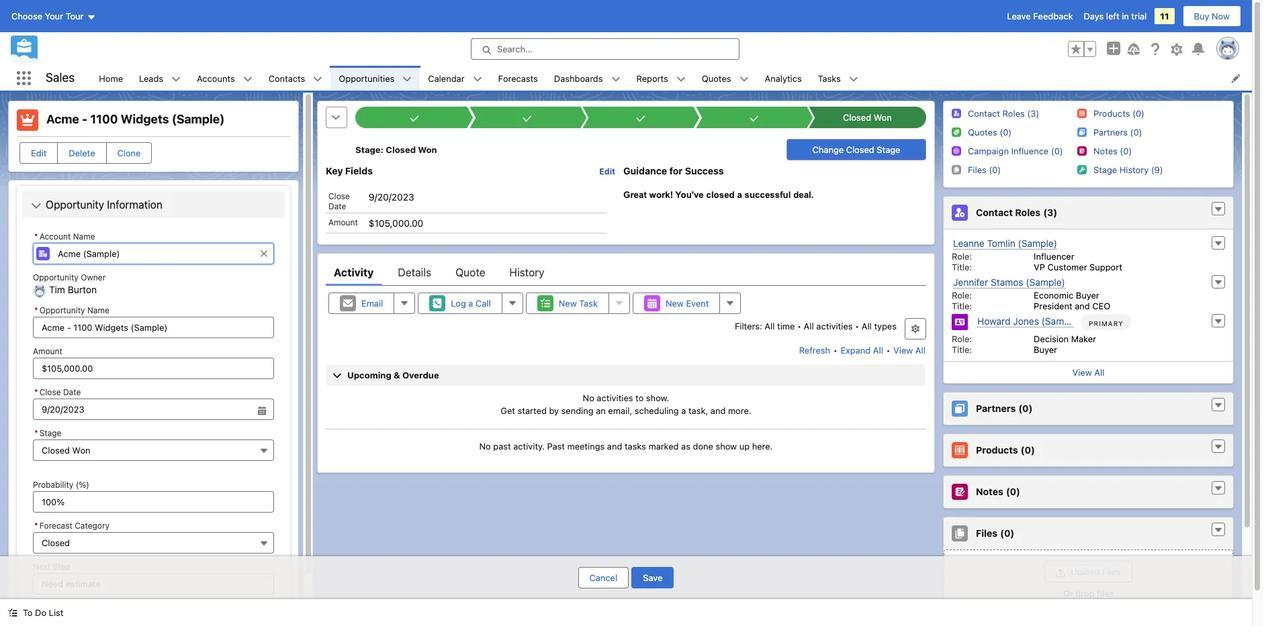 Task type: vqa. For each thing, say whether or not it's contained in the screenshot.
filters:
yes



Task type: locate. For each thing, give the bounding box(es) containing it.
files down notes
[[976, 528, 998, 540]]

howard jones (sample)
[[978, 316, 1081, 327]]

buyer
[[1076, 290, 1100, 301], [1034, 345, 1058, 355]]

view
[[894, 345, 913, 356], [1073, 368, 1092, 378]]

upload
[[1071, 567, 1100, 578]]

buyer down vp customer support
[[1076, 290, 1100, 301]]

no for activities
[[583, 393, 594, 404]]

1 vertical spatial view
[[1073, 368, 1092, 378]]

5 * from the top
[[34, 522, 38, 532]]

1 title: from the top
[[952, 262, 972, 273]]

1 vertical spatial role:
[[952, 290, 972, 301]]

(0) right notes
[[1006, 487, 1021, 498]]

history link
[[510, 259, 545, 286]]

(sample) for jennifer stamos (sample)
[[1026, 277, 1065, 288]]

3 title: from the top
[[952, 345, 972, 355]]

opportunity information button
[[25, 194, 282, 216]]

2 horizontal spatial won
[[874, 112, 892, 123]]

11
[[1161, 11, 1169, 22]]

0 vertical spatial edit
[[31, 148, 47, 159]]

0 horizontal spatial activities
[[597, 393, 633, 404]]

0 horizontal spatial buyer
[[1034, 345, 1058, 355]]

role: down jennifer
[[952, 290, 972, 301]]

1 horizontal spatial files
[[1103, 567, 1121, 578]]

all right expand all button
[[916, 345, 926, 356]]

0 vertical spatial view
[[894, 345, 913, 356]]

1 vertical spatial title:
[[952, 301, 972, 312]]

* for * forecast category closed
[[34, 522, 38, 532]]

no left past
[[479, 441, 491, 452]]

accounts
[[197, 73, 235, 84]]

1 vertical spatial close
[[39, 388, 61, 398]]

economic buyer
[[1034, 290, 1100, 301]]

1 horizontal spatial date
[[329, 201, 346, 211]]

refresh button
[[799, 340, 831, 361]]

stage
[[355, 144, 381, 155], [877, 144, 901, 155], [1094, 165, 1117, 175], [39, 429, 61, 439]]

group down days
[[1068, 41, 1097, 57]]

(sample) up the influencer on the top right
[[1018, 238, 1058, 249]]

2 role: from the top
[[952, 290, 972, 301]]

stage inside * stage closed won
[[39, 429, 61, 439]]

notes (0)
[[1094, 146, 1132, 157]]

past
[[547, 441, 565, 452]]

a right closed
[[737, 190, 742, 200]]

1 horizontal spatial won
[[418, 144, 437, 155]]

2 vertical spatial a
[[682, 406, 686, 417]]

0 vertical spatial buyer
[[1076, 290, 1100, 301]]

None text field
[[33, 399, 274, 421]]

stage down * close date
[[39, 429, 61, 439]]

all left time
[[765, 321, 775, 332]]

None text field
[[33, 317, 274, 339]]

text default image inside opportunity information dropdown button
[[31, 201, 42, 212]]

1 new from the left
[[559, 298, 577, 309]]

1 vertical spatial amount
[[33, 347, 62, 357]]

0 vertical spatial a
[[737, 190, 742, 200]]

an
[[596, 406, 606, 417]]

2 vertical spatial title:
[[952, 345, 972, 355]]

text default image inside 'contacts' list item
[[313, 74, 323, 84]]

quotes list item
[[694, 66, 757, 91]]

days left in trial
[[1084, 11, 1147, 22]]

1 vertical spatial files
[[1103, 567, 1121, 578]]

1 vertical spatial name
[[87, 306, 109, 316]]

won inside path options list box
[[874, 112, 892, 123]]

roles
[[1015, 207, 1041, 219]]

2 * from the top
[[34, 306, 38, 316]]

contact
[[968, 108, 1000, 119], [976, 207, 1013, 219]]

search... button
[[471, 38, 740, 60]]

0 vertical spatial no
[[583, 393, 594, 404]]

opportunity image
[[17, 110, 38, 131]]

scheduling
[[635, 406, 679, 417]]

won for stage : closed won
[[418, 144, 437, 155]]

title:
[[952, 262, 972, 273], [952, 301, 972, 312], [952, 345, 972, 355]]

group
[[1068, 41, 1097, 57], [33, 385, 274, 421]]

* down * close date
[[34, 429, 38, 439]]

0 horizontal spatial new
[[559, 298, 577, 309]]

guidance
[[624, 165, 667, 177]]

days
[[1084, 11, 1104, 22]]

* for * opportunity name
[[34, 306, 38, 316]]

title: up jennifer
[[952, 262, 972, 273]]

text default image
[[403, 74, 412, 84], [611, 74, 620, 84], [849, 74, 859, 84], [1214, 485, 1223, 494], [1214, 526, 1223, 536], [8, 609, 17, 618]]

reports list item
[[629, 66, 694, 91]]

text default image inside reports list item
[[676, 74, 686, 84]]

upcoming & overdue button
[[327, 365, 926, 386]]

0 vertical spatial won
[[874, 112, 892, 123]]

0 vertical spatial role:
[[952, 251, 972, 262]]

text default image inside dashboards list item
[[611, 74, 620, 84]]

1 * from the top
[[34, 232, 38, 242]]

new left event
[[666, 298, 684, 309]]

won up change closed stage button
[[874, 112, 892, 123]]

opportunity inside opportunity information dropdown button
[[46, 199, 104, 211]]

2 vertical spatial role:
[[952, 334, 972, 345]]

0 vertical spatial view all link
[[893, 340, 927, 361]]

list containing home
[[91, 66, 1252, 91]]

amount down "close date"
[[329, 218, 358, 228]]

1 horizontal spatial new
[[666, 298, 684, 309]]

0 vertical spatial opportunity
[[46, 199, 104, 211]]

closed right change
[[846, 144, 875, 155]]

* inside * stage closed won
[[34, 429, 38, 439]]

0 horizontal spatial won
[[72, 446, 90, 457]]

refresh • expand all • view all
[[799, 345, 926, 356]]

text default image
[[171, 74, 181, 84], [243, 74, 252, 84], [313, 74, 323, 84], [473, 74, 482, 84], [676, 74, 686, 84], [739, 74, 749, 84], [31, 201, 42, 212], [1214, 205, 1223, 215], [1214, 401, 1223, 411], [1214, 443, 1223, 452]]

role: down "contact" image on the bottom right
[[952, 334, 972, 345]]

closed inside change closed stage button
[[846, 144, 875, 155]]

jennifer stamos (sample) link
[[953, 277, 1065, 289]]

opportunity up the * account name
[[46, 199, 104, 211]]

title: up "contact" image on the bottom right
[[952, 301, 972, 312]]

great work! you've closed a successful deal.
[[624, 190, 814, 200]]

activities up email,
[[597, 393, 633, 404]]

view down types
[[894, 345, 913, 356]]

1 vertical spatial and
[[711, 406, 726, 417]]

• left expand
[[834, 345, 838, 356]]

* left forecast
[[34, 522, 38, 532]]

no
[[583, 393, 594, 404], [479, 441, 491, 452]]

to do list button
[[0, 600, 71, 627]]

activity
[[334, 267, 374, 279]]

influence (0)
[[1012, 146, 1063, 157]]

closed inside * stage closed won
[[42, 446, 70, 457]]

all down the maker
[[1095, 368, 1105, 378]]

no activities to show. get started by sending an email, scheduling a task, and more.
[[501, 393, 752, 417]]

quotes link
[[694, 66, 739, 91]]

new task
[[559, 298, 598, 309]]

(sample) for leanne tomlin (sample)
[[1018, 238, 1058, 249]]

contact roles (3)
[[968, 108, 1040, 119]]

products (0)
[[976, 445, 1035, 456]]

close down key
[[329, 191, 350, 201]]

forecast
[[39, 522, 72, 532]]

a right log
[[469, 298, 473, 309]]

closed down forecast
[[42, 538, 70, 549]]

and inside contact roles element
[[1075, 301, 1090, 312]]

2 horizontal spatial and
[[1075, 301, 1090, 312]]

stage down "closed won" link
[[877, 144, 901, 155]]

0 vertical spatial name
[[73, 232, 95, 242]]

choose your tour
[[11, 11, 84, 22]]

(sample) inside jennifer stamos (sample) link
[[1026, 277, 1065, 288]]

opportunity down 'opportunity owner'
[[39, 306, 85, 316]]

edit left the guidance
[[600, 167, 615, 177]]

a left task, at the bottom right of page
[[682, 406, 686, 417]]

new left task
[[559, 298, 577, 309]]

1 horizontal spatial view all link
[[944, 361, 1234, 384]]

contact up tomlin
[[976, 207, 1013, 219]]

as
[[681, 441, 691, 452]]

1 horizontal spatial and
[[711, 406, 726, 417]]

log
[[451, 298, 466, 309]]

and right task, at the bottom right of page
[[711, 406, 726, 417]]

1 vertical spatial a
[[469, 298, 473, 309]]

* left account
[[34, 232, 38, 242]]

close up * stage closed won
[[39, 388, 61, 398]]

(sample) down "president"
[[1042, 316, 1081, 327]]

files (0) link
[[968, 165, 1001, 176]]

reports link
[[629, 66, 676, 91]]

0 vertical spatial close
[[329, 191, 350, 201]]

products (0)
[[1094, 108, 1145, 119]]

show.
[[646, 393, 669, 404]]

(0) right partners
[[1019, 403, 1033, 415]]

1 vertical spatial opportunity
[[33, 273, 79, 283]]

(3)
[[1044, 207, 1058, 219]]

activities up refresh
[[817, 321, 853, 332]]

(sample) inside howard jones (sample) link
[[1042, 316, 1081, 327]]

1 vertical spatial contact
[[976, 207, 1013, 219]]

cancel
[[590, 573, 618, 584]]

contact image
[[952, 314, 968, 331]]

tour
[[66, 11, 84, 22]]

next
[[33, 563, 51, 573]]

tasks
[[625, 441, 646, 452]]

(0) right products
[[1021, 445, 1035, 456]]

success
[[685, 165, 724, 177]]

view down the maker
[[1073, 368, 1092, 378]]

1 vertical spatial won
[[418, 144, 437, 155]]

0 horizontal spatial edit
[[31, 148, 47, 159]]

tab list containing activity
[[326, 259, 927, 286]]

a inside no activities to show. get started by sending an email, scheduling a task, and more.
[[682, 406, 686, 417]]

(0) inside files element
[[1000, 528, 1015, 540]]

2 vertical spatial won
[[72, 446, 90, 457]]

up
[[740, 441, 750, 452]]

buyer down howard jones (sample) link
[[1034, 345, 1058, 355]]

closed inside "closed won" link
[[843, 112, 871, 123]]

view all link down types
[[893, 340, 927, 361]]

name down owner
[[87, 306, 109, 316]]

all
[[765, 321, 775, 332], [804, 321, 814, 332], [862, 321, 872, 332], [873, 345, 883, 356], [916, 345, 926, 356], [1095, 368, 1105, 378]]

won up (%)
[[72, 446, 90, 457]]

closed up change closed stage button
[[843, 112, 871, 123]]

files up files
[[1103, 567, 1121, 578]]

sales
[[46, 71, 75, 85]]

and inside no activities to show. get started by sending an email, scheduling a task, and more.
[[711, 406, 726, 417]]

stage history image
[[1078, 165, 1087, 174]]

Acme (Sample) text field
[[33, 243, 274, 265]]

president
[[1034, 301, 1073, 312]]

date down key
[[329, 201, 346, 211]]

group down the amount text box
[[33, 385, 274, 421]]

0 vertical spatial and
[[1075, 301, 1090, 312]]

0 vertical spatial date
[[329, 201, 346, 211]]

text default image inside files element
[[1214, 526, 1223, 536]]

closed up probability
[[42, 446, 70, 457]]

opportunity up * opportunity name
[[33, 273, 79, 283]]

3 role: from the top
[[952, 334, 972, 345]]

quotes image
[[952, 127, 961, 137]]

date inside "close date"
[[329, 201, 346, 211]]

view all link
[[893, 340, 927, 361], [944, 361, 1234, 384]]

Forecast Category, Closed button
[[33, 533, 274, 555]]

* down 'opportunity owner'
[[34, 306, 38, 316]]

title: for jennifer stamos (sample)
[[952, 301, 972, 312]]

0 vertical spatial amount
[[329, 218, 358, 228]]

4 * from the top
[[34, 429, 38, 439]]

upload files
[[1071, 567, 1121, 578]]

calendar list item
[[420, 66, 490, 91]]

view all link down the maker
[[944, 361, 1234, 384]]

0 horizontal spatial date
[[63, 388, 81, 398]]

notes (0) link
[[1094, 146, 1132, 157]]

opportunities list item
[[331, 66, 420, 91]]

1 vertical spatial group
[[33, 385, 274, 421]]

to
[[636, 393, 644, 404]]

0 horizontal spatial no
[[479, 441, 491, 452]]

1 horizontal spatial group
[[1068, 41, 1097, 57]]

0 horizontal spatial files
[[976, 528, 998, 540]]

(sample) inside leanne tomlin (sample) link
[[1018, 238, 1058, 249]]

text default image inside quotes list item
[[739, 74, 749, 84]]

contact for contact roles (3)
[[968, 108, 1000, 119]]

leads list item
[[131, 66, 189, 91]]

0 vertical spatial files
[[976, 528, 998, 540]]

1 vertical spatial date
[[63, 388, 81, 398]]

and left ceo
[[1075, 301, 1090, 312]]

tab list
[[326, 259, 927, 286]]

role: for jennifer stamos (sample)
[[952, 290, 972, 301]]

notes (0)
[[976, 487, 1021, 498]]

jennifer
[[953, 277, 988, 288]]

1 horizontal spatial no
[[583, 393, 594, 404]]

filters: all time • all activities • all types
[[735, 321, 897, 332]]

change closed stage button
[[787, 139, 927, 161]]

name right account
[[73, 232, 95, 242]]

contact up quotes (0)
[[968, 108, 1000, 119]]

text default image inside calendar list item
[[473, 74, 482, 84]]

title: down "contact" image on the bottom right
[[952, 345, 972, 355]]

1 horizontal spatial activities
[[817, 321, 853, 332]]

1 horizontal spatial edit
[[600, 167, 615, 177]]

quote link
[[456, 259, 485, 286]]

0 horizontal spatial a
[[469, 298, 473, 309]]

1 role: from the top
[[952, 251, 972, 262]]

edit down opportunity image
[[31, 148, 47, 159]]

1 vertical spatial no
[[479, 441, 491, 452]]

no inside no activities to show. get started by sending an email, scheduling a task, and more.
[[583, 393, 594, 404]]

buy
[[1194, 11, 1210, 22]]

leave
[[1007, 11, 1031, 22]]

partners image
[[1078, 127, 1087, 137]]

1 vertical spatial activities
[[597, 393, 633, 404]]

0 vertical spatial title:
[[952, 262, 972, 273]]

edit link
[[600, 166, 615, 177]]

closed inside the '* forecast category closed'
[[42, 538, 70, 549]]

drop
[[1076, 589, 1095, 599]]

2 new from the left
[[666, 298, 684, 309]]

work!
[[649, 190, 673, 200]]

role: down leanne
[[952, 251, 972, 262]]

filters:
[[735, 321, 762, 332]]

and left tasks at bottom
[[607, 441, 622, 452]]

won right :
[[418, 144, 437, 155]]

* inside the '* forecast category closed'
[[34, 522, 38, 532]]

0 vertical spatial group
[[1068, 41, 1097, 57]]

won inside * stage closed won
[[72, 446, 90, 457]]

date up * stage closed won
[[63, 388, 81, 398]]

new task button
[[526, 293, 609, 314]]

(sample) up economic
[[1026, 277, 1065, 288]]

no up sending at bottom left
[[583, 393, 594, 404]]

amount up * close date
[[33, 347, 62, 357]]

partners (0)
[[976, 403, 1033, 415]]

roles (3)
[[1003, 108, 1040, 119]]

2 vertical spatial and
[[607, 441, 622, 452]]

0 horizontal spatial view all link
[[893, 340, 927, 361]]

1 horizontal spatial view
[[1073, 368, 1092, 378]]

(0) down notes (0)
[[1000, 528, 1015, 540]]

1 horizontal spatial a
[[682, 406, 686, 417]]

contact roles image
[[952, 109, 961, 118]]

leads link
[[131, 66, 171, 91]]

0 horizontal spatial close
[[39, 388, 61, 398]]

leads
[[139, 73, 163, 84]]

left
[[1106, 11, 1120, 22]]

0 horizontal spatial and
[[607, 441, 622, 452]]

guidance for success
[[624, 165, 724, 177]]

0 vertical spatial contact
[[968, 108, 1000, 119]]

2 title: from the top
[[952, 301, 972, 312]]

account
[[39, 232, 71, 242]]

role: for leanne tomlin (sample)
[[952, 251, 972, 262]]

3 * from the top
[[34, 388, 38, 398]]

0 horizontal spatial group
[[33, 385, 274, 421]]

cancel button
[[578, 568, 629, 589]]

closed
[[843, 112, 871, 123], [386, 144, 416, 155], [846, 144, 875, 155], [42, 446, 70, 457], [42, 538, 70, 549]]

list
[[91, 66, 1252, 91]]

log a call button
[[418, 293, 502, 314]]

close
[[329, 191, 350, 201], [39, 388, 61, 398]]

* up * stage closed won
[[34, 388, 38, 398]]



Task type: describe. For each thing, give the bounding box(es) containing it.
economic
[[1034, 290, 1074, 301]]

feedback
[[1034, 11, 1073, 22]]

notes image
[[1078, 146, 1087, 156]]

(sample) down accounts
[[172, 112, 225, 126]]

more.
[[728, 406, 752, 417]]

by
[[549, 406, 559, 417]]

refresh
[[799, 345, 831, 356]]

stage : closed won
[[355, 144, 437, 155]]

contact roles element
[[943, 196, 1234, 384]]

search...
[[497, 44, 533, 54]]

campaign influence image
[[952, 146, 961, 156]]

contacts link
[[260, 66, 313, 91]]

new for new task
[[559, 298, 577, 309]]

0 horizontal spatial view
[[894, 345, 913, 356]]

contact for contact roles (3)
[[976, 207, 1013, 219]]

done
[[693, 441, 713, 452]]

leave feedback link
[[1007, 11, 1073, 22]]

path options list box
[[355, 107, 927, 128]]

step
[[53, 563, 70, 573]]

(0) for notes (0)
[[1006, 487, 1021, 498]]

fields
[[345, 165, 373, 177]]

sending
[[561, 406, 594, 417]]

Stage, Closed Won button
[[33, 440, 274, 462]]

no for past
[[479, 441, 491, 452]]

* account name
[[34, 232, 95, 242]]

forecasts
[[498, 73, 538, 84]]

vp
[[1034, 262, 1045, 273]]

1 vertical spatial view all link
[[944, 361, 1234, 384]]

closed right :
[[386, 144, 416, 155]]

activities inside no activities to show. get started by sending an email, scheduling a task, and more.
[[597, 393, 633, 404]]

all left types
[[862, 321, 872, 332]]

ceo
[[1093, 301, 1111, 312]]

leave feedback
[[1007, 11, 1073, 22]]

closed won
[[843, 112, 892, 123]]

* for * close date
[[34, 388, 38, 398]]

(0) for products (0)
[[1021, 445, 1035, 456]]

files element
[[943, 517, 1234, 612]]

now
[[1212, 11, 1230, 22]]

stage down notes (0) link
[[1094, 165, 1117, 175]]

tomlin
[[987, 238, 1016, 249]]

* for * account name
[[34, 232, 38, 242]]

0 horizontal spatial amount
[[33, 347, 62, 357]]

Amount text field
[[33, 358, 274, 380]]

view inside contact roles element
[[1073, 368, 1092, 378]]

files (0)
[[968, 165, 1001, 175]]

close inside group
[[39, 388, 61, 398]]

get
[[501, 406, 515, 417]]

accounts list item
[[189, 66, 260, 91]]

quote
[[456, 267, 485, 279]]

group containing *
[[33, 385, 274, 421]]

delete button
[[57, 142, 107, 164]]

a inside button
[[469, 298, 473, 309]]

close date
[[329, 191, 350, 211]]

task,
[[689, 406, 708, 417]]

(sample) for howard jones (sample)
[[1042, 316, 1081, 327]]

• up expand
[[855, 321, 859, 332]]

dashboards list item
[[546, 66, 629, 91]]

* stage closed won
[[34, 429, 90, 457]]

tasks link
[[810, 66, 849, 91]]

Next Step text field
[[33, 574, 274, 596]]

acme - 1100 widgets (sample)
[[46, 112, 225, 126]]

won for * stage closed won
[[72, 446, 90, 457]]

name for * account name
[[73, 232, 95, 242]]

analytics link
[[757, 66, 810, 91]]

contacts
[[269, 73, 305, 84]]

details
[[398, 267, 431, 279]]

probability
[[33, 481, 73, 491]]

howard
[[978, 316, 1011, 327]]

quotes (0)
[[968, 127, 1012, 138]]

clone
[[117, 148, 141, 159]]

files image
[[952, 165, 961, 174]]

1 vertical spatial buyer
[[1034, 345, 1058, 355]]

acme
[[46, 112, 79, 126]]

change closed stage
[[813, 144, 901, 155]]

all inside contact roles element
[[1095, 368, 1105, 378]]

tasks list item
[[810, 66, 867, 91]]

text default image inside "tasks" "list item"
[[849, 74, 859, 84]]

to do list
[[23, 608, 63, 619]]

-
[[82, 112, 88, 126]]

choose
[[11, 11, 42, 22]]

contacts list item
[[260, 66, 331, 91]]

started
[[518, 406, 547, 417]]

reports
[[637, 73, 668, 84]]

name for * opportunity name
[[87, 306, 109, 316]]

stage inside button
[[877, 144, 901, 155]]

text default image inside accounts list item
[[243, 74, 252, 84]]

&
[[394, 370, 400, 381]]

great
[[624, 190, 647, 200]]

task
[[579, 298, 598, 309]]

analytics
[[765, 73, 802, 84]]

show
[[716, 441, 737, 452]]

• right time
[[798, 321, 802, 332]]

text default image inside to do list button
[[8, 609, 17, 618]]

1 horizontal spatial buyer
[[1076, 290, 1100, 301]]

(0) for partners (0)
[[1019, 403, 1033, 415]]

calendar link
[[420, 66, 473, 91]]

log a call
[[451, 298, 491, 309]]

products image
[[1078, 109, 1087, 118]]

contact roles (3) link
[[968, 108, 1040, 120]]

in
[[1122, 11, 1129, 22]]

1 horizontal spatial close
[[329, 191, 350, 201]]

dashboards link
[[546, 66, 611, 91]]

Probability (%) text field
[[33, 492, 274, 514]]

0 vertical spatial activities
[[817, 321, 853, 332]]

• down types
[[887, 345, 891, 356]]

title: for leanne tomlin (sample)
[[952, 262, 972, 273]]

time
[[777, 321, 795, 332]]

1 horizontal spatial amount
[[329, 218, 358, 228]]

opportunity for opportunity owner
[[33, 273, 79, 283]]

2 vertical spatial opportunity
[[39, 306, 85, 316]]

2 horizontal spatial a
[[737, 190, 742, 200]]

key fields
[[326, 165, 373, 177]]

1 vertical spatial edit
[[600, 167, 615, 177]]

(0) for files (0)
[[1000, 528, 1015, 540]]

trial
[[1132, 11, 1147, 22]]

products (0) link
[[1094, 108, 1145, 120]]

expand all button
[[840, 340, 884, 361]]

or
[[1064, 589, 1074, 599]]

* forecast category closed
[[34, 522, 110, 549]]

clone button
[[106, 142, 152, 164]]

* for * stage closed won
[[34, 429, 38, 439]]

contact roles (3)
[[976, 207, 1058, 219]]

activity.
[[513, 441, 545, 452]]

stage up fields
[[355, 144, 381, 155]]

text default image inside contact roles element
[[1214, 205, 1223, 215]]

campaign
[[968, 146, 1009, 157]]

edit button
[[19, 142, 58, 164]]

widgets
[[121, 112, 169, 126]]

opportunities link
[[331, 66, 403, 91]]

history (9)
[[1120, 165, 1164, 175]]

all right time
[[804, 321, 814, 332]]

text default image inside leads list item
[[171, 74, 181, 84]]

new for new event
[[666, 298, 684, 309]]

jones
[[1013, 316, 1039, 327]]

edit inside "button"
[[31, 148, 47, 159]]

past
[[493, 441, 511, 452]]

all right expand
[[873, 345, 883, 356]]

* opportunity name
[[34, 306, 109, 316]]

new event
[[666, 298, 709, 309]]

opportunity for opportunity information
[[46, 199, 104, 211]]

no past activity. past meetings and tasks marked as done show up here.
[[479, 441, 773, 452]]

text default image inside opportunities list item
[[403, 74, 412, 84]]

buy now
[[1194, 11, 1230, 22]]

closed
[[706, 190, 735, 200]]



